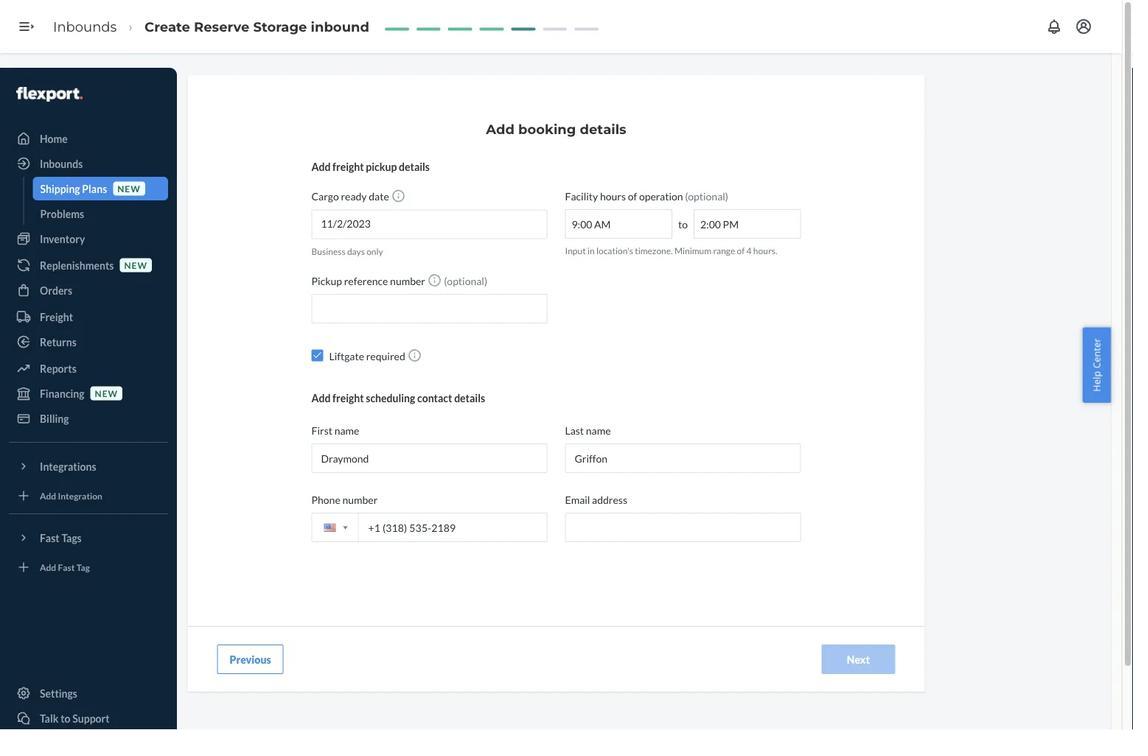 Task type: locate. For each thing, give the bounding box(es) containing it.
open notifications image
[[1045, 18, 1063, 35]]

0 horizontal spatial name
[[334, 424, 359, 437]]

number up united states: + 1 image at the bottom
[[342, 494, 378, 506]]

1 vertical spatial new
[[124, 260, 147, 271]]

center
[[1090, 339, 1103, 369]]

1 freight from the top
[[333, 160, 364, 173]]

2 horizontal spatial details
[[580, 121, 626, 137]]

details right the "contact"
[[454, 392, 485, 405]]

details right the booking
[[580, 121, 626, 137]]

talk to support
[[40, 713, 110, 725]]

integrations
[[40, 460, 96, 473]]

0 horizontal spatial (optional)
[[442, 275, 487, 287]]

1 vertical spatial details
[[399, 160, 430, 173]]

add for add integration
[[40, 491, 56, 501]]

1 horizontal spatial name
[[586, 424, 611, 437]]

integrations button
[[9, 455, 168, 479]]

1 horizontal spatial of
[[737, 246, 745, 256]]

cargo ready date
[[312, 190, 389, 203]]

new for shipping plans
[[117, 183, 141, 194]]

0 vertical spatial new
[[117, 183, 141, 194]]

fast left tags
[[40, 532, 60, 545]]

1 horizontal spatial details
[[454, 392, 485, 405]]

next
[[847, 654, 870, 666]]

add down the fast tags
[[40, 562, 56, 573]]

timezone.
[[635, 246, 673, 256]]

financing
[[40, 387, 84, 400]]

hours.
[[753, 246, 777, 256]]

1 horizontal spatial number
[[390, 275, 425, 287]]

add inside the add fast tag link
[[40, 562, 56, 573]]

0 vertical spatial inbounds link
[[53, 18, 117, 35]]

0 vertical spatial number
[[390, 275, 425, 287]]

None checkbox
[[312, 350, 323, 362]]

location's
[[596, 246, 633, 256]]

phone number
[[312, 494, 378, 506]]

add left integration
[[40, 491, 56, 501]]

1 vertical spatial of
[[737, 246, 745, 256]]

freight up "cargo ready date"
[[333, 160, 364, 173]]

1 vertical spatial fast
[[58, 562, 75, 573]]

0 vertical spatial of
[[628, 190, 637, 202]]

problems
[[40, 208, 84, 220]]

billing
[[40, 413, 69, 425]]

details
[[580, 121, 626, 137], [399, 160, 430, 173], [454, 392, 485, 405]]

1 vertical spatial (optional)
[[442, 275, 487, 287]]

None text field
[[565, 209, 672, 239], [312, 444, 547, 473], [565, 209, 672, 239], [312, 444, 547, 473]]

freight up first name
[[333, 392, 364, 405]]

2 vertical spatial new
[[95, 388, 118, 399]]

help center button
[[1083, 327, 1111, 403]]

add inside add integration link
[[40, 491, 56, 501]]

number
[[390, 275, 425, 287], [342, 494, 378, 506]]

first name
[[312, 424, 359, 437]]

add left the booking
[[486, 121, 515, 137]]

to
[[61, 713, 70, 725]]

new for replenishments
[[124, 260, 147, 271]]

minimum
[[675, 246, 712, 256]]

create
[[145, 18, 190, 35]]

tag
[[76, 562, 90, 573]]

2 freight from the top
[[333, 392, 364, 405]]

inbounds link
[[53, 18, 117, 35], [9, 152, 168, 175]]

0 horizontal spatial details
[[399, 160, 430, 173]]

first
[[312, 424, 332, 437]]

facility hours of operation (optional)
[[565, 190, 728, 202]]

name right the first
[[334, 424, 359, 437]]

inbounds link right open navigation icon
[[53, 18, 117, 35]]

operation
[[639, 190, 683, 202]]

new down reports link
[[95, 388, 118, 399]]

of right hours
[[628, 190, 637, 202]]

only
[[367, 246, 383, 257]]

fast left tag on the bottom left of page
[[58, 562, 75, 573]]

freight
[[333, 160, 364, 173], [333, 392, 364, 405]]

help
[[1090, 371, 1103, 392]]

orders
[[40, 284, 72, 297]]

None text field
[[694, 209, 801, 239], [312, 294, 547, 324], [565, 444, 801, 473], [565, 513, 801, 543], [694, 209, 801, 239], [312, 294, 547, 324], [565, 444, 801, 473], [565, 513, 801, 543]]

orders link
[[9, 279, 168, 302]]

pickup
[[312, 275, 342, 287]]

create reserve storage inbound
[[145, 18, 369, 35]]

inventory
[[40, 233, 85, 245]]

inbounds link down the home link
[[9, 152, 168, 175]]

add up the first
[[312, 392, 331, 405]]

0 vertical spatial inbounds
[[53, 18, 117, 35]]

add for add fast tag
[[40, 562, 56, 573]]

facility
[[565, 190, 598, 202]]

pickup reference number
[[312, 275, 425, 287]]

inbounds
[[53, 18, 117, 35], [40, 157, 83, 170]]

new
[[117, 183, 141, 194], [124, 260, 147, 271], [95, 388, 118, 399]]

inbounds link inside breadcrumbs navigation
[[53, 18, 117, 35]]

storage
[[253, 18, 307, 35]]

support
[[72, 713, 110, 725]]

new up "orders" link
[[124, 260, 147, 271]]

name right last
[[586, 424, 611, 437]]

0 vertical spatial freight
[[333, 160, 364, 173]]

required
[[366, 350, 405, 362]]

of
[[628, 190, 637, 202], [737, 246, 745, 256]]

input
[[565, 246, 586, 256]]

home link
[[9, 127, 168, 150]]

talk
[[40, 713, 59, 725]]

liftgate required
[[329, 350, 405, 362]]

shipping plans
[[40, 182, 107, 195]]

inbounds up shipping
[[40, 157, 83, 170]]

add
[[486, 121, 515, 137], [312, 160, 331, 173], [312, 392, 331, 405], [40, 491, 56, 501], [40, 562, 56, 573]]

inbounds right open navigation icon
[[53, 18, 117, 35]]

business days only
[[312, 246, 383, 257]]

add for add freight pickup details
[[312, 160, 331, 173]]

number right the reference in the top of the page
[[390, 275, 425, 287]]

add up cargo
[[312, 160, 331, 173]]

united states: + 1 image
[[343, 527, 348, 530]]

name
[[334, 424, 359, 437], [586, 424, 611, 437]]

1 vertical spatial freight
[[333, 392, 364, 405]]

open account menu image
[[1075, 18, 1093, 35]]

billing link
[[9, 407, 168, 431]]

2 name from the left
[[586, 424, 611, 437]]

problems link
[[33, 202, 168, 226]]

add fast tag link
[[9, 556, 168, 580]]

range
[[713, 246, 735, 256]]

name for last name
[[586, 424, 611, 437]]

of left 4 on the right top of page
[[737, 246, 745, 256]]

1 horizontal spatial (optional)
[[685, 190, 728, 202]]

last
[[565, 424, 584, 437]]

1 name from the left
[[334, 424, 359, 437]]

input in location's timezone. minimum range of 4 hours.
[[565, 246, 777, 256]]

0 vertical spatial details
[[580, 121, 626, 137]]

inbounds inside breadcrumbs navigation
[[53, 18, 117, 35]]

(optional)
[[685, 190, 728, 202], [442, 275, 487, 287]]

add freight scheduling contact details
[[312, 392, 485, 405]]

new right plans
[[117, 183, 141, 194]]

0 vertical spatial fast
[[40, 532, 60, 545]]

cargo
[[312, 190, 339, 203]]

1 vertical spatial number
[[342, 494, 378, 506]]

details right pickup
[[399, 160, 430, 173]]



Task type: vqa. For each thing, say whether or not it's contained in the screenshot.
the rightmost and
no



Task type: describe. For each thing, give the bounding box(es) containing it.
reports link
[[9, 357, 168, 380]]

liftgate
[[329, 350, 364, 362]]

1 (702) 123-4567 telephone field
[[312, 513, 547, 543]]

breadcrumbs navigation
[[41, 5, 381, 48]]

1 vertical spatial inbounds link
[[9, 152, 168, 175]]

inventory link
[[9, 227, 168, 251]]

plans
[[82, 182, 107, 195]]

flexport logo image
[[16, 87, 82, 102]]

freight for scheduling
[[333, 392, 364, 405]]

fast tags button
[[9, 526, 168, 550]]

fast inside fast tags dropdown button
[[40, 532, 60, 545]]

tags
[[62, 532, 82, 545]]

add for add booking details
[[486, 121, 515, 137]]

scheduling
[[366, 392, 415, 405]]

phone
[[312, 494, 340, 506]]

last name
[[565, 424, 611, 437]]

previous button
[[217, 645, 284, 675]]

fast inside the add fast tag link
[[58, 562, 75, 573]]

freight
[[40, 311, 73, 323]]

address
[[592, 494, 627, 506]]

booking
[[518, 121, 576, 137]]

replenishments
[[40, 259, 114, 272]]

new for financing
[[95, 388, 118, 399]]

add integration link
[[9, 484, 168, 508]]

0 vertical spatial (optional)
[[685, 190, 728, 202]]

pickup
[[366, 160, 397, 173]]

1 vertical spatial inbounds
[[40, 157, 83, 170]]

in
[[588, 246, 595, 256]]

freight link
[[9, 305, 168, 329]]

business
[[312, 246, 345, 257]]

add freight pickup details
[[312, 160, 430, 173]]

add for add freight scheduling contact details
[[312, 392, 331, 405]]

settings link
[[9, 682, 168, 706]]

days
[[347, 246, 365, 257]]

inbound
[[311, 18, 369, 35]]

date
[[369, 190, 389, 203]]

email
[[565, 494, 590, 506]]

settings
[[40, 688, 77, 700]]

next button
[[822, 645, 895, 675]]

home
[[40, 132, 68, 145]]

returns link
[[9, 330, 168, 354]]

reference
[[344, 275, 388, 287]]

4
[[747, 246, 752, 256]]

email address
[[565, 494, 627, 506]]

open navigation image
[[18, 18, 35, 35]]

shipping
[[40, 182, 80, 195]]

freight for pickup
[[333, 160, 364, 173]]

talk to support button
[[9, 707, 168, 731]]

fast tags
[[40, 532, 82, 545]]

0 horizontal spatial number
[[342, 494, 378, 506]]

2 vertical spatial details
[[454, 392, 485, 405]]

integration
[[58, 491, 102, 501]]

0 horizontal spatial of
[[628, 190, 637, 202]]

add fast tag
[[40, 562, 90, 573]]

add booking details
[[486, 121, 626, 137]]

returns
[[40, 336, 77, 348]]

11/2/2023
[[321, 218, 371, 230]]

reserve
[[194, 18, 250, 35]]

name for first name
[[334, 424, 359, 437]]

hours
[[600, 190, 626, 202]]

ready
[[341, 190, 367, 203]]

reports
[[40, 362, 77, 375]]

previous
[[230, 654, 271, 666]]

contact
[[417, 392, 452, 405]]

help center
[[1090, 339, 1103, 392]]

add integration
[[40, 491, 102, 501]]



